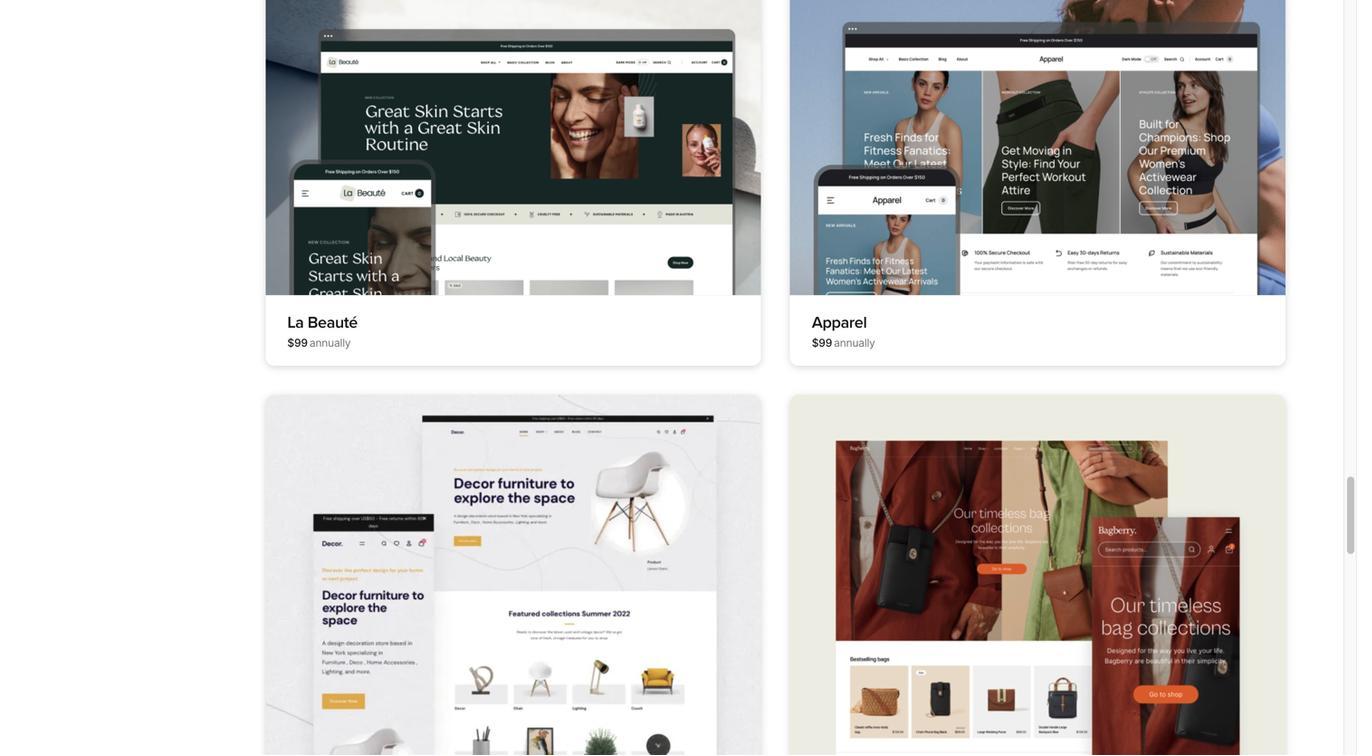 Task type: vqa. For each thing, say whether or not it's contained in the screenshot.
the 'plan'
no



Task type: describe. For each thing, give the bounding box(es) containing it.
$99 inside apparel $99 annually
[[812, 336, 832, 349]]

apparel $99 annually
[[812, 313, 875, 349]]



Task type: locate. For each thing, give the bounding box(es) containing it.
0 horizontal spatial annually
[[310, 336, 351, 349]]

annually down 'apparel'
[[834, 336, 875, 349]]

annually
[[310, 336, 351, 349], [834, 336, 875, 349]]

annually down beauté
[[310, 336, 351, 349]]

apparel link
[[812, 313, 867, 332]]

$99
[[287, 336, 308, 349], [812, 336, 832, 349]]

la beauté $99 annually
[[287, 313, 358, 349]]

1 horizontal spatial annually
[[834, 336, 875, 349]]

2 $99 from the left
[[812, 336, 832, 349]]

beauté
[[308, 313, 358, 332]]

0 horizontal spatial $99
[[287, 336, 308, 349]]

$99 inside la beauté $99 annually
[[287, 336, 308, 349]]

1 annually from the left
[[310, 336, 351, 349]]

la
[[287, 313, 304, 332]]

annually inside la beauté $99 annually
[[310, 336, 351, 349]]

1 horizontal spatial $99
[[812, 336, 832, 349]]

$99 down 'apparel'
[[812, 336, 832, 349]]

apparel
[[812, 313, 867, 332]]

annually inside apparel $99 annually
[[834, 336, 875, 349]]

1 $99 from the left
[[287, 336, 308, 349]]

$99 down la
[[287, 336, 308, 349]]

2 annually from the left
[[834, 336, 875, 349]]

la beauté link
[[287, 313, 358, 332]]



